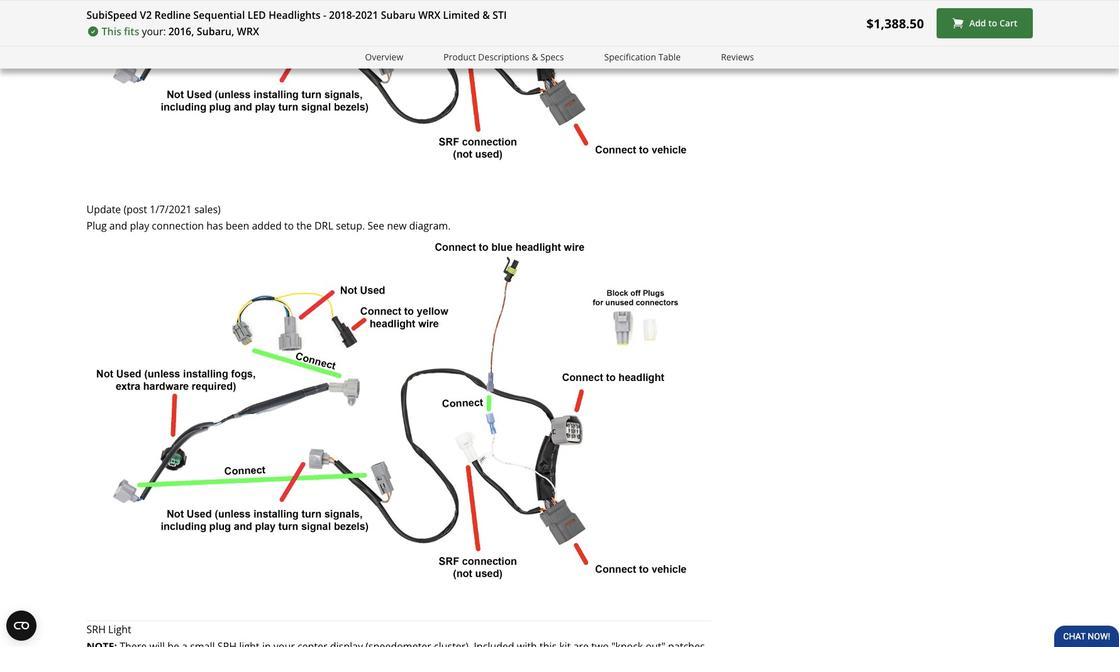 Task type: describe. For each thing, give the bounding box(es) containing it.
drl
[[315, 219, 333, 233]]

subispeed v2 redline sequential led headlights - 2018-2021 subaru wrx limited & sti
[[86, 8, 507, 22]]

setup.
[[336, 219, 365, 233]]

subaru,
[[197, 25, 234, 38]]

reviews
[[721, 51, 754, 63]]

plug
[[86, 219, 107, 233]]

add to cart button
[[937, 8, 1033, 38]]

subaru
[[381, 8, 416, 22]]

add
[[969, 17, 986, 29]]

play
[[130, 219, 149, 233]]

been
[[226, 219, 249, 233]]

new
[[387, 219, 407, 233]]

sti
[[492, 8, 507, 22]]

0 vertical spatial &
[[482, 8, 490, 22]]

(post
[[124, 203, 147, 216]]

srh
[[86, 623, 106, 637]]

product descriptions & specs link
[[444, 50, 564, 65]]

to inside button
[[988, 17, 997, 29]]

sales)
[[194, 203, 221, 216]]

limited
[[443, 8, 480, 22]]

headlights
[[269, 8, 321, 22]]

reviews link
[[721, 50, 754, 65]]

$1,388.50
[[867, 15, 924, 32]]

connection
[[152, 219, 204, 233]]

your:
[[142, 25, 166, 38]]

0 horizontal spatial wrx
[[237, 25, 259, 38]]

cart
[[1000, 17, 1018, 29]]

added
[[252, 219, 282, 233]]

v2
[[140, 8, 152, 22]]

sequential
[[193, 8, 245, 22]]

and
[[109, 219, 127, 233]]

descriptions
[[478, 51, 529, 63]]

subispeed
[[86, 8, 137, 22]]



Task type: vqa. For each thing, say whether or not it's contained in the screenshot.
diagram.
yes



Task type: locate. For each thing, give the bounding box(es) containing it.
see
[[368, 219, 384, 233]]

wrx down led at top
[[237, 25, 259, 38]]

light
[[108, 623, 131, 637]]

0 horizontal spatial to
[[284, 219, 294, 233]]

1 vertical spatial to
[[284, 219, 294, 233]]

product
[[444, 51, 476, 63]]

to
[[988, 17, 997, 29], [284, 219, 294, 233]]

diagram.
[[409, 219, 451, 233]]

wrx right subaru
[[418, 8, 440, 22]]

specs
[[540, 51, 564, 63]]

& left specs
[[532, 51, 538, 63]]

& left sti
[[482, 8, 490, 22]]

to inside the update (post 1/7/2021 sales) plug and play connection has been added to the drl setup.  see new diagram.
[[284, 219, 294, 233]]

specification
[[604, 51, 656, 63]]

the
[[297, 219, 312, 233]]

table
[[658, 51, 681, 63]]

redline
[[154, 8, 191, 22]]

add to cart
[[969, 17, 1018, 29]]

has
[[206, 219, 223, 233]]

fits
[[124, 25, 139, 38]]

overview link
[[365, 50, 403, 65]]

this fits your: 2016, subaru, wrx
[[102, 25, 259, 38]]

1 horizontal spatial to
[[988, 17, 997, 29]]

-
[[323, 8, 326, 22]]

open widget image
[[6, 611, 36, 641]]

led
[[248, 8, 266, 22]]

2021
[[355, 8, 378, 22]]

1 horizontal spatial wrx
[[418, 8, 440, 22]]

to left "the"
[[284, 219, 294, 233]]

to right add
[[988, 17, 997, 29]]

update
[[86, 203, 121, 216]]

srh light
[[86, 623, 131, 637]]

0 vertical spatial wrx
[[418, 8, 440, 22]]

0 horizontal spatial &
[[482, 8, 490, 22]]

1/7/2021
[[150, 203, 192, 216]]

specification table link
[[604, 50, 681, 65]]

0 vertical spatial to
[[988, 17, 997, 29]]

2018-
[[329, 8, 355, 22]]

1 horizontal spatial &
[[532, 51, 538, 63]]

&
[[482, 8, 490, 22], [532, 51, 538, 63]]

overview
[[365, 51, 403, 63]]

wrx
[[418, 8, 440, 22], [237, 25, 259, 38]]

& inside product descriptions & specs "link"
[[532, 51, 538, 63]]

1 vertical spatial &
[[532, 51, 538, 63]]

product descriptions & specs
[[444, 51, 564, 63]]

1 vertical spatial wrx
[[237, 25, 259, 38]]

this
[[102, 25, 121, 38]]

update (post 1/7/2021 sales) plug and play connection has been added to the drl setup.  see new diagram.
[[86, 203, 451, 233]]

specification table
[[604, 51, 681, 63]]

2016,
[[168, 25, 194, 38]]



